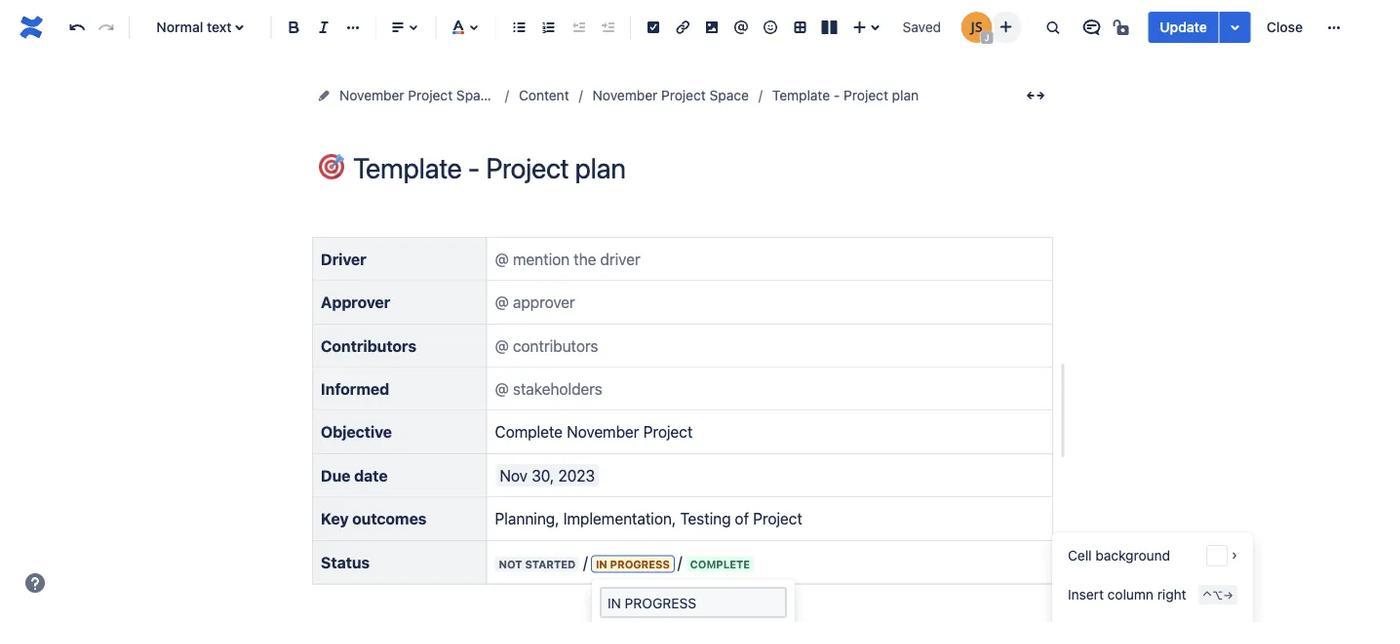 Task type: describe. For each thing, give the bounding box(es) containing it.
normal
[[156, 19, 203, 35]]

1 november project space link from the left
[[339, 84, 496, 107]]

normal text button
[[138, 6, 263, 49]]

in
[[596, 558, 608, 571]]

redo ⌘⇧z image
[[95, 16, 118, 39]]

help image
[[23, 572, 47, 595]]

template - project plan
[[772, 87, 919, 103]]

adjust update settings image
[[1224, 16, 1247, 39]]

emoji image
[[759, 16, 783, 39]]

not started / in progress / complete
[[499, 553, 750, 572]]

complete
[[495, 423, 563, 442]]

update
[[1160, 19, 1207, 35]]

link image
[[671, 16, 695, 39]]

column
[[1098, 438, 1144, 455]]

testing
[[680, 510, 731, 528]]

space for 1st november project space link from right
[[710, 87, 749, 103]]

menu containing sort column a → z
[[1053, 115, 1253, 544]]

template - project plan link
[[772, 84, 919, 107]]

text
[[207, 19, 232, 35]]

:dart: image
[[319, 154, 344, 179]]

invite to edit image
[[994, 15, 1018, 39]]

nov 30, 2023
[[500, 466, 595, 485]]

undo ⌘z image
[[65, 16, 89, 39]]

plan
[[892, 87, 919, 103]]

more image
[[1323, 16, 1346, 39]]

clear cell
[[1068, 517, 1127, 533]]

outdent ⇧tab image
[[567, 16, 590, 39]]

indent tab image
[[596, 16, 619, 39]]

find and replace image
[[1041, 16, 1065, 39]]

bullet list ⌘⇧8 image
[[508, 16, 531, 39]]

not
[[499, 558, 522, 571]]

project down the align left image
[[408, 87, 453, 103]]

numbered list ⌘⇧7 image
[[537, 16, 560, 39]]

table image
[[788, 16, 812, 39]]

30,
[[532, 466, 554, 485]]

implementation,
[[563, 510, 676, 528]]

make page full-width image
[[1024, 84, 1048, 107]]

template
[[772, 87, 830, 103]]

comment icon image
[[1080, 16, 1104, 39]]

2023
[[558, 466, 595, 485]]

project up planning, implementation, testing of project
[[643, 423, 693, 442]]

project right -
[[844, 87, 889, 103]]

content link
[[519, 84, 569, 107]]

move this page image
[[316, 88, 332, 103]]

confluence image
[[16, 12, 47, 43]]

outcomes
[[352, 510, 427, 528]]

delete column menu item
[[1053, 232, 1253, 271]]

john smith image
[[961, 12, 992, 43]]

action item image
[[642, 16, 665, 39]]

Main content area, start typing to enter text. text field
[[300, 214, 1067, 622]]

driver
[[321, 250, 367, 268]]

status
[[321, 553, 370, 572]]

date
[[354, 466, 388, 485]]

contributors
[[321, 336, 417, 355]]

delete row menu item
[[1053, 271, 1253, 310]]

→
[[1161, 438, 1173, 455]]

planning,
[[495, 510, 559, 528]]

nov
[[500, 466, 528, 485]]

close
[[1267, 19, 1303, 35]]

Give this page a title text field
[[353, 152, 1054, 184]]

normal text
[[156, 19, 232, 35]]

sort column a → z
[[1068, 438, 1186, 455]]

progress
[[610, 558, 670, 571]]



Task type: locate. For each thing, give the bounding box(es) containing it.
0 horizontal spatial november project space link
[[339, 84, 496, 107]]

project down link icon
[[661, 87, 706, 103]]

november project space for first november project space link from the left
[[339, 87, 496, 103]]

space
[[456, 87, 496, 103], [710, 87, 749, 103]]

planning, implementation, testing of project
[[495, 510, 807, 528]]

0 horizontal spatial space
[[456, 87, 496, 103]]

november down indent tab image
[[593, 87, 658, 103]]

1 horizontal spatial space
[[710, 87, 749, 103]]

approver
[[321, 293, 390, 312]]

objective
[[321, 423, 392, 442]]

/ left in at the bottom
[[584, 553, 588, 572]]

november up 2023
[[567, 423, 639, 442]]

space down mention image
[[710, 87, 749, 103]]

sort
[[1068, 438, 1095, 455]]

november
[[339, 87, 404, 103], [593, 87, 658, 103], [567, 423, 639, 442]]

project right of
[[753, 510, 803, 528]]

due
[[321, 466, 351, 485]]

started
[[525, 558, 576, 571]]

complete november project
[[495, 423, 693, 442]]

italic ⌘i image
[[312, 16, 336, 39]]

sort column z → a menu item
[[1053, 466, 1253, 505]]

saved
[[903, 19, 941, 35]]

add image, video, or file image
[[701, 16, 724, 39]]

update button
[[1148, 12, 1219, 43]]

key
[[321, 510, 349, 528]]

close button
[[1255, 12, 1315, 43]]

no restrictions image
[[1111, 16, 1135, 39]]

november for first november project space link from the left
[[339, 87, 404, 103]]

z
[[1177, 438, 1186, 455]]

november project space link
[[339, 84, 496, 107], [593, 84, 749, 107]]

complete
[[690, 558, 750, 571]]

november for 1st november project space link from right
[[593, 87, 658, 103]]

/ right progress
[[678, 553, 682, 572]]

a
[[1148, 438, 1157, 455]]

november project space down link icon
[[593, 87, 749, 103]]

2 space from the left
[[710, 87, 749, 103]]

november project space for 1st november project space link from right
[[593, 87, 749, 103]]

space for first november project space link from the left
[[456, 87, 496, 103]]

november inside main content area, start typing to enter text. text box
[[567, 423, 639, 442]]

2 november project space from the left
[[593, 87, 749, 103]]

cell
[[1105, 517, 1127, 533]]

key outcomes
[[321, 510, 427, 528]]

november project space
[[339, 87, 496, 103], [593, 87, 749, 103]]

2 / from the left
[[678, 553, 682, 572]]

-
[[834, 87, 840, 103]]

november right move this page image on the top left of page
[[339, 87, 404, 103]]

align left image
[[386, 16, 410, 39]]

bold ⌘b image
[[282, 16, 306, 39]]

content
[[519, 87, 569, 103]]

1 horizontal spatial /
[[678, 553, 682, 572]]

layouts image
[[818, 16, 841, 39]]

0 horizontal spatial november project space
[[339, 87, 496, 103]]

1 november project space from the left
[[339, 87, 496, 103]]

project
[[408, 87, 453, 103], [661, 87, 706, 103], [844, 87, 889, 103], [643, 423, 693, 442], [753, 510, 803, 528]]

2 november project space link from the left
[[593, 84, 749, 107]]

informed
[[321, 380, 389, 398]]

more formatting image
[[341, 16, 365, 39]]

1 horizontal spatial november project space link
[[593, 84, 749, 107]]

Set a status field
[[602, 589, 785, 617]]

space left content
[[456, 87, 496, 103]]

due date
[[321, 466, 388, 485]]

1 / from the left
[[584, 553, 588, 572]]

1 space from the left
[[456, 87, 496, 103]]

/
[[584, 553, 588, 572], [678, 553, 682, 572]]

:dart: image
[[319, 154, 344, 179]]

⌫
[[1222, 518, 1234, 532]]

november project space link down link icon
[[593, 84, 749, 107]]

november project space link down the align left image
[[339, 84, 496, 107]]

november project space down the align left image
[[339, 87, 496, 103]]

1 horizontal spatial november project space
[[593, 87, 749, 103]]

clear
[[1068, 517, 1101, 533]]

0 horizontal spatial /
[[584, 553, 588, 572]]

mention image
[[730, 16, 753, 39]]

confluence image
[[16, 12, 47, 43]]

of
[[735, 510, 749, 528]]

menu
[[1053, 115, 1253, 544]]



Task type: vqa. For each thing, say whether or not it's contained in the screenshot.
:flag_ad: icon
no



